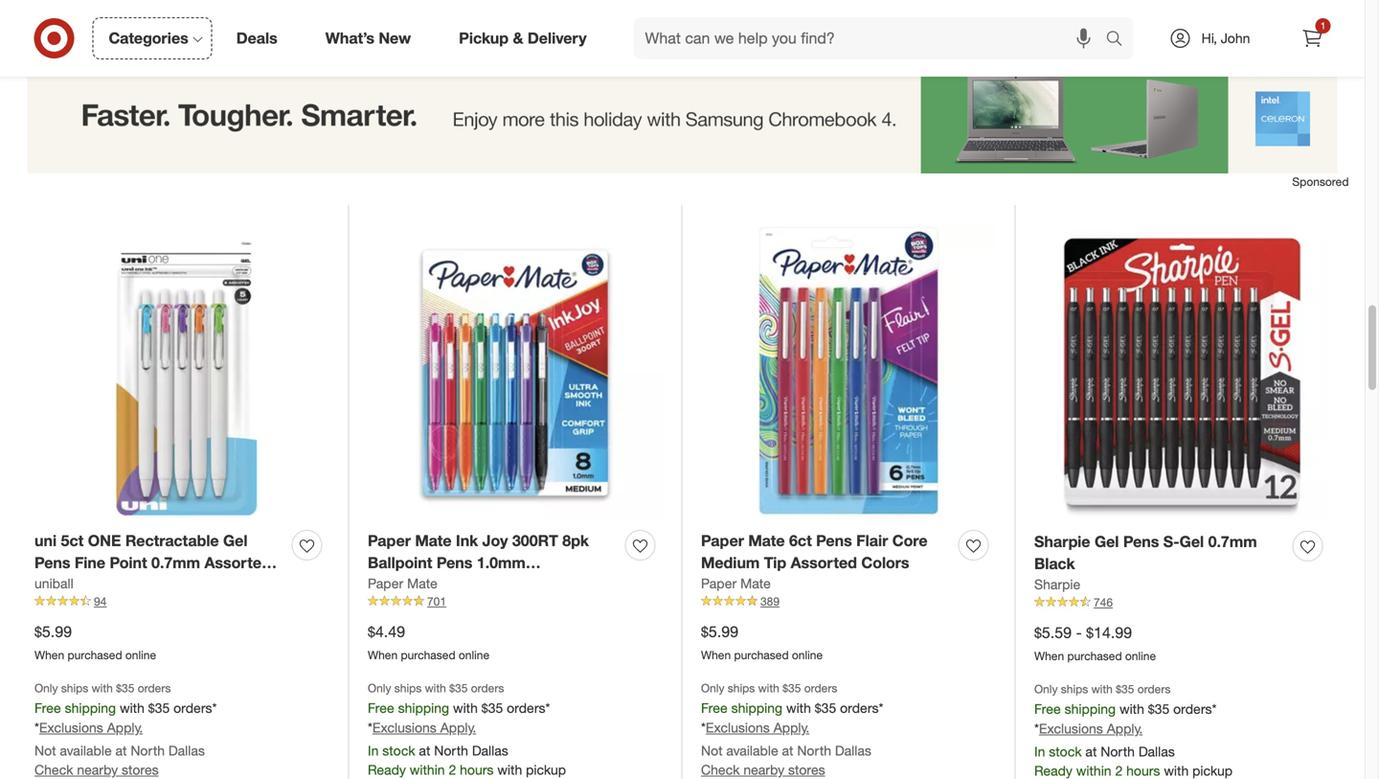 Task type: vqa. For each thing, say whether or not it's contained in the screenshot.
first Only ships with $35 orders Free shipping with $35 orders* * Exclusions Apply. Not available at North Dallas Check nearby stores from left
yes



Task type: describe. For each thing, give the bounding box(es) containing it.
stores for assorted
[[789, 762, 826, 778]]

ink inside paper mate ink joy 300rt 8pk ballpoint pens 1.0mm multicolored
[[456, 531, 478, 550]]

what's
[[326, 29, 375, 48]]

one
[[88, 531, 121, 550]]

check nearby stores button for uni 5ct one rectractable gel pens fine point 0.7mm assorted vivid ink
[[34, 761, 159, 779]]

pens inside paper mate 6ct pens flair core medium tip assorted colors
[[817, 531, 853, 550]]

paper for ballpoint's paper mate link
[[368, 575, 404, 592]]

available for paper mate 6ct pens flair core medium tip assorted colors
[[727, 742, 779, 759]]

online for assorted
[[792, 648, 823, 662]]

1 add from the left
[[43, 18, 65, 32]]

only for paper mate 6ct pens flair core medium tip assorted colors
[[701, 681, 725, 695]]

3 add from the left
[[710, 18, 732, 32]]

online inside $5.59 - $14.99 when purchased online
[[1126, 649, 1157, 663]]

701 link
[[368, 593, 663, 610]]

flair
[[857, 531, 889, 550]]

389
[[761, 594, 780, 608]]

paper mate 6ct pens flair core medium tip assorted colors link
[[701, 530, 952, 574]]

check for paper mate 6ct pens flair core medium tip assorted colors
[[701, 762, 740, 778]]

1 link
[[1292, 17, 1334, 59]]

what's new link
[[309, 17, 435, 59]]

when for uni 5ct one rectractable gel pens fine point 0.7mm assorted vivid ink
[[34, 648, 64, 662]]

2 cart from the left
[[416, 18, 438, 32]]

2 add to cart button from the left
[[368, 10, 447, 40]]

only ships with $35 orders free shipping with $35 orders* * exclusions apply. not available at north dallas check nearby stores for tip
[[701, 681, 884, 778]]

exclusions apply. button for tip
[[706, 718, 810, 738]]

free for paper mate ink joy 300rt 8pk ballpoint pens 1.0mm multicolored
[[368, 699, 395, 716]]

$5.99 when purchased online for fine
[[34, 622, 156, 662]]

core
[[893, 531, 928, 550]]

389 link
[[701, 593, 997, 610]]

3 add to cart button from the left
[[701, 10, 780, 40]]

black
[[1035, 554, 1076, 573]]

deals
[[236, 29, 278, 48]]

paper mate 6ct pens flair core medium tip assorted colors
[[701, 531, 928, 572]]

6ct
[[790, 531, 812, 550]]

4 to from the left
[[1069, 18, 1080, 32]]

uniball link
[[34, 574, 73, 593]]

multicolored
[[368, 575, 459, 594]]

add to cart for 3rd add to cart button
[[710, 18, 772, 32]]

$5.99 for uni 5ct one rectractable gel pens fine point 0.7mm assorted vivid ink
[[34, 622, 72, 641]]

with inside free shipping with $35 orders* * exclusions apply.
[[1120, 700, 1145, 717]]

assorted inside uni 5ct one rectractable gel pens fine point 0.7mm assorted vivid ink
[[205, 553, 271, 572]]

shipping for uni 5ct one rectractable gel pens fine point 0.7mm assorted vivid ink
[[65, 699, 116, 716]]

orders* for assorted
[[174, 699, 217, 716]]

search
[[1098, 31, 1144, 49]]

paper mate ink joy 300rt 8pk ballpoint pens 1.0mm multicolored link
[[368, 530, 618, 594]]

$5.99 when purchased online for medium
[[701, 622, 823, 662]]

at for pens
[[419, 742, 431, 759]]

search button
[[1098, 17, 1144, 63]]

pickup
[[459, 29, 509, 48]]

1 to from the left
[[68, 18, 79, 32]]

what's new
[[326, 29, 411, 48]]

north for colors
[[798, 742, 832, 759]]

available for uni 5ct one rectractable gel pens fine point 0.7mm assorted vivid ink
[[60, 742, 112, 759]]

1 horizontal spatial in
[[1035, 743, 1046, 760]]

free shipping with $35 orders* * exclusions apply.
[[1035, 700, 1217, 737]]

point
[[110, 553, 147, 572]]

when for paper mate ink joy 300rt 8pk ballpoint pens 1.0mm multicolored
[[368, 648, 398, 662]]

3 to from the left
[[735, 18, 746, 32]]

uni 5ct one rectractable gel pens fine point 0.7mm assorted vivid ink link
[[34, 530, 285, 594]]

$14.99
[[1087, 623, 1133, 642]]

pens inside sharpie gel pens s-gel 0.7mm black
[[1124, 532, 1160, 551]]

300rt
[[513, 531, 559, 550]]

ships for paper mate ink joy 300rt 8pk ballpoint pens 1.0mm multicolored
[[395, 681, 422, 695]]

only ships with $35 orders
[[1035, 682, 1171, 696]]

within
[[410, 762, 445, 778]]

pens inside paper mate ink joy 300rt 8pk ballpoint pens 1.0mm multicolored
[[437, 553, 473, 572]]

sharpie for sharpie
[[1035, 576, 1081, 593]]

pickup & delivery link
[[443, 17, 611, 59]]

pens inside uni 5ct one rectractable gel pens fine point 0.7mm assorted vivid ink
[[34, 553, 70, 572]]

orders up free shipping with $35 orders* * exclusions apply.
[[1138, 682, 1171, 696]]

apply. for point
[[107, 719, 143, 736]]

delivery
[[528, 29, 587, 48]]

$4.49 when purchased online
[[368, 622, 490, 662]]

ready
[[368, 762, 406, 778]]

&
[[513, 29, 524, 48]]

paper mate for ballpoint
[[368, 575, 438, 592]]

2 add from the left
[[377, 18, 398, 32]]

4 add from the left
[[1044, 18, 1065, 32]]

1.0mm
[[477, 553, 526, 572]]

purchased for medium
[[735, 648, 789, 662]]

4 add to cart button from the left
[[1035, 10, 1114, 40]]

paper for paper mate 6ct pens flair core medium tip assorted colors link
[[701, 531, 745, 550]]

4 cart from the left
[[1083, 18, 1105, 32]]

john
[[1222, 30, 1251, 46]]

paper for paper mate ink joy 300rt 8pk ballpoint pens 1.0mm multicolored link
[[368, 531, 411, 550]]

sharpie link
[[1035, 575, 1081, 594]]

94
[[94, 594, 107, 608]]

medium
[[701, 553, 760, 572]]

shipping inside free shipping with $35 orders* * exclusions apply.
[[1065, 700, 1116, 717]]

free for uni 5ct one rectractable gel pens fine point 0.7mm assorted vivid ink
[[34, 699, 61, 716]]

hours
[[460, 762, 494, 778]]

vivid
[[34, 575, 69, 594]]

0.7mm inside uni 5ct one rectractable gel pens fine point 0.7mm assorted vivid ink
[[151, 553, 200, 572]]

orders* for colors
[[841, 699, 884, 716]]

94 link
[[34, 593, 330, 610]]

stores for 0.7mm
[[122, 762, 159, 778]]

2
[[449, 762, 456, 778]]

paper mate for medium
[[701, 575, 771, 592]]

nearby for paper mate 6ct pens flair core medium tip assorted colors
[[744, 762, 785, 778]]

gel for s-
[[1180, 532, 1205, 551]]

dallas for multicolored
[[472, 742, 509, 759]]

online for 0.7mm
[[125, 648, 156, 662]]

free for paper mate 6ct pens flair core medium tip assorted colors
[[701, 699, 728, 716]]

when inside $5.59 - $14.99 when purchased online
[[1035, 649, 1065, 663]]



Task type: locate. For each thing, give the bounding box(es) containing it.
2 to from the left
[[402, 18, 413, 32]]

not
[[34, 742, 56, 759], [701, 742, 723, 759]]

-
[[1077, 623, 1083, 642]]

rectractable
[[125, 531, 219, 550]]

gel up 746
[[1095, 532, 1120, 551]]

online down 701 "link"
[[459, 648, 490, 662]]

add
[[43, 18, 65, 32], [377, 18, 398, 32], [710, 18, 732, 32], [1044, 18, 1065, 32]]

uni 5ct one rectractable gel pens fine point 0.7mm assorted vivid ink image
[[34, 224, 330, 519], [34, 224, 330, 519]]

0 horizontal spatial $5.99
[[34, 622, 72, 641]]

1 nearby from the left
[[77, 762, 118, 778]]

1 vertical spatial ink
[[74, 575, 96, 594]]

2 nearby from the left
[[744, 762, 785, 778]]

at for tip
[[782, 742, 794, 759]]

shipping for paper mate 6ct pens flair core medium tip assorted colors
[[732, 699, 783, 716]]

* for paper mate 6ct pens flair core medium tip assorted colors
[[701, 719, 706, 736]]

orders down 94 'link'
[[138, 681, 171, 695]]

apply. for tip
[[774, 719, 810, 736]]

joy
[[483, 531, 508, 550]]

paper down "medium"
[[701, 575, 737, 592]]

2 check nearby stores button from the left
[[701, 761, 826, 779]]

sharpie up black
[[1035, 532, 1091, 551]]

0 vertical spatial ink
[[456, 531, 478, 550]]

shipping inside only ships with $35 orders free shipping with $35 orders* * exclusions apply. in stock at  north dallas ready within 2 hours with pickup
[[398, 699, 450, 716]]

available
[[60, 742, 112, 759], [727, 742, 779, 759]]

s-
[[1164, 532, 1180, 551]]

0 horizontal spatial paper mate link
[[368, 574, 438, 593]]

sharpie gel pens s-gel 0.7mm black image
[[1035, 224, 1331, 520], [1035, 224, 1331, 520]]

*
[[34, 719, 39, 736], [368, 719, 373, 736], [701, 719, 706, 736], [1035, 720, 1040, 737]]

$5.59 - $14.99 when purchased online
[[1035, 623, 1157, 663]]

in inside only ships with $35 orders free shipping with $35 orders* * exclusions apply. in stock at  north dallas ready within 2 hours with pickup
[[368, 742, 379, 759]]

pens right 6ct
[[817, 531, 853, 550]]

2 $5.99 from the left
[[701, 622, 739, 641]]

dallas inside only ships with $35 orders free shipping with $35 orders* * exclusions apply. in stock at  north dallas ready within 2 hours with pickup
[[472, 742, 509, 759]]

deals link
[[220, 17, 302, 59]]

orders* for multicolored
[[507, 699, 550, 716]]

orders*
[[174, 699, 217, 716], [507, 699, 550, 716], [841, 699, 884, 716], [1174, 700, 1217, 717]]

paper mate link down ballpoint
[[368, 574, 438, 593]]

sponsored
[[1282, 30, 1338, 44], [1293, 174, 1350, 189]]

0 vertical spatial 0.7mm
[[1209, 532, 1258, 551]]

paper
[[368, 531, 411, 550], [701, 531, 745, 550], [368, 575, 404, 592], [701, 575, 737, 592]]

0 vertical spatial sharpie
[[1035, 532, 1091, 551]]

ballpoint
[[368, 553, 433, 572]]

paper mate down "medium"
[[701, 575, 771, 592]]

0 horizontal spatial ink
[[74, 575, 96, 594]]

0 horizontal spatial only ships with $35 orders free shipping with $35 orders* * exclusions apply. not available at north dallas check nearby stores
[[34, 681, 217, 778]]

sharpie
[[1035, 532, 1091, 551], [1035, 576, 1081, 593]]

1 horizontal spatial check nearby stores button
[[701, 761, 826, 779]]

1 check from the left
[[34, 762, 73, 778]]

paper up "medium"
[[701, 531, 745, 550]]

pens up uniball
[[34, 553, 70, 572]]

$5.59
[[1035, 623, 1072, 642]]

1 sharpie from the top
[[1035, 532, 1091, 551]]

2 stores from the left
[[789, 762, 826, 778]]

north for multicolored
[[434, 742, 469, 759]]

1 available from the left
[[60, 742, 112, 759]]

701
[[427, 594, 447, 608]]

2 not from the left
[[701, 742, 723, 759]]

746
[[1094, 595, 1114, 609]]

uniball
[[34, 575, 73, 592]]

mate up 389
[[741, 575, 771, 592]]

paper mate ink joy 300rt 8pk ballpoint pens 1.0mm multicolored
[[368, 531, 589, 594]]

nearby for uni 5ct one rectractable gel pens fine point 0.7mm assorted vivid ink
[[77, 762, 118, 778]]

1 only ships with $35 orders free shipping with $35 orders* * exclusions apply. not available at north dallas check nearby stores from the left
[[34, 681, 217, 778]]

pens
[[817, 531, 853, 550], [1124, 532, 1160, 551], [34, 553, 70, 572], [437, 553, 473, 572]]

purchased down 94
[[68, 648, 122, 662]]

1 cart from the left
[[82, 18, 105, 32]]

0 horizontal spatial stock
[[383, 742, 415, 759]]

paper up ballpoint
[[368, 531, 411, 550]]

stores
[[122, 762, 159, 778], [789, 762, 826, 778]]

add to cart for 4th add to cart button from the left
[[1044, 18, 1105, 32]]

shipping for paper mate ink joy 300rt 8pk ballpoint pens 1.0mm multicolored
[[398, 699, 450, 716]]

1 $5.99 when purchased online from the left
[[34, 622, 156, 662]]

only for paper mate ink joy 300rt 8pk ballpoint pens 1.0mm multicolored
[[368, 681, 391, 695]]

0 horizontal spatial $5.99 when purchased online
[[34, 622, 156, 662]]

2 only ships with $35 orders free shipping with $35 orders* * exclusions apply. not available at north dallas check nearby stores from the left
[[701, 681, 884, 778]]

in down only ships with $35 orders
[[1035, 743, 1046, 760]]

paper mate down ballpoint
[[368, 575, 438, 592]]

1 stores from the left
[[122, 762, 159, 778]]

1 horizontal spatial not
[[701, 742, 723, 759]]

1 vertical spatial sponsored
[[1293, 174, 1350, 189]]

paper mate link for medium
[[701, 574, 771, 593]]

north for assorted
[[131, 742, 165, 759]]

sharpie gel pens s-gel 0.7mm black
[[1035, 532, 1258, 573]]

add to cart button
[[34, 10, 113, 40], [368, 10, 447, 40], [701, 10, 780, 40], [1035, 10, 1114, 40]]

exclusions for uni 5ct one rectractable gel pens fine point 0.7mm assorted vivid ink
[[39, 719, 103, 736]]

check for uni 5ct one rectractable gel pens fine point 0.7mm assorted vivid ink
[[34, 762, 73, 778]]

2 assorted from the left
[[791, 553, 858, 572]]

gel inside uni 5ct one rectractable gel pens fine point 0.7mm assorted vivid ink
[[223, 531, 248, 550]]

0 horizontal spatial nearby
[[77, 762, 118, 778]]

$5.99 when purchased online
[[34, 622, 156, 662], [701, 622, 823, 662]]

1 add to cart from the left
[[43, 18, 105, 32]]

paper inside paper mate 6ct pens flair core medium tip assorted colors
[[701, 531, 745, 550]]

online down 389 link
[[792, 648, 823, 662]]

purchased down 389
[[735, 648, 789, 662]]

online
[[125, 648, 156, 662], [459, 648, 490, 662], [792, 648, 823, 662], [1126, 649, 1157, 663]]

1 horizontal spatial check
[[701, 762, 740, 778]]

5ct
[[61, 531, 84, 550]]

uni
[[34, 531, 57, 550]]

1
[[1321, 20, 1327, 32]]

when down "medium"
[[701, 648, 731, 662]]

purchased inside $4.49 when purchased online
[[401, 648, 456, 662]]

assorted down 6ct
[[791, 553, 858, 572]]

online down $14.99
[[1126, 649, 1157, 663]]

apply. inside free shipping with $35 orders* * exclusions apply.
[[1108, 720, 1144, 737]]

pickup
[[526, 762, 566, 778]]

0 horizontal spatial check
[[34, 762, 73, 778]]

mate up tip
[[749, 531, 785, 550]]

pens left s-
[[1124, 532, 1160, 551]]

ships inside only ships with $35 orders free shipping with $35 orders* * exclusions apply. in stock at  north dallas ready within 2 hours with pickup
[[395, 681, 422, 695]]

free inside free shipping with $35 orders* * exclusions apply.
[[1035, 700, 1062, 717]]

paper mate
[[368, 575, 438, 592], [701, 575, 771, 592]]

assorted inside paper mate 6ct pens flair core medium tip assorted colors
[[791, 553, 858, 572]]

2 add to cart from the left
[[377, 18, 438, 32]]

3 cart from the left
[[749, 18, 772, 32]]

when down $5.59
[[1035, 649, 1065, 663]]

paper mate 6ct pens flair core medium tip assorted colors image
[[701, 224, 997, 519], [701, 224, 997, 519]]

hi,
[[1202, 30, 1218, 46]]

north inside only ships with $35 orders free shipping with $35 orders* * exclusions apply. in stock at  north dallas ready within 2 hours with pickup
[[434, 742, 469, 759]]

cart
[[82, 18, 105, 32], [416, 18, 438, 32], [749, 18, 772, 32], [1083, 18, 1105, 32]]

sharpie gel pens s-gel 0.7mm black link
[[1035, 531, 1286, 575]]

$5.99 when purchased online down 389
[[701, 622, 823, 662]]

gel up 746 "link"
[[1180, 532, 1205, 551]]

exclusions for paper mate ink joy 300rt 8pk ballpoint pens 1.0mm multicolored
[[373, 719, 437, 736]]

fine
[[75, 553, 105, 572]]

assorted up 94 'link'
[[205, 553, 271, 572]]

sharpie down black
[[1035, 576, 1081, 593]]

$5.99 when purchased online down 94
[[34, 622, 156, 662]]

add to cart for 1st add to cart button from the left
[[43, 18, 105, 32]]

* inside only ships with $35 orders free shipping with $35 orders* * exclusions apply. in stock at  north dallas ready within 2 hours with pickup
[[368, 719, 373, 736]]

orders inside only ships with $35 orders free shipping with $35 orders* * exclusions apply. in stock at  north dallas ready within 2 hours with pickup
[[471, 681, 504, 695]]

not for uni 5ct one rectractable gel pens fine point 0.7mm assorted vivid ink
[[34, 742, 56, 759]]

1 assorted from the left
[[205, 553, 271, 572]]

purchased for fine
[[68, 648, 122, 662]]

gel
[[223, 531, 248, 550], [1095, 532, 1120, 551], [1180, 532, 1205, 551]]

1 horizontal spatial stores
[[789, 762, 826, 778]]

when down vivid
[[34, 648, 64, 662]]

orders for assorted
[[138, 681, 171, 695]]

1 not from the left
[[34, 742, 56, 759]]

1 horizontal spatial 0.7mm
[[1209, 532, 1258, 551]]

add to cart for 2nd add to cart button from the left
[[377, 18, 438, 32]]

purchased for ballpoint
[[401, 648, 456, 662]]

orders
[[138, 681, 171, 695], [471, 681, 504, 695], [805, 681, 838, 695], [1138, 682, 1171, 696]]

only for uni 5ct one rectractable gel pens fine point 0.7mm assorted vivid ink
[[34, 681, 58, 695]]

1 horizontal spatial $5.99
[[701, 622, 739, 641]]

ink left joy
[[456, 531, 478, 550]]

0 horizontal spatial available
[[60, 742, 112, 759]]

orders down 389 link
[[805, 681, 838, 695]]

1 horizontal spatial stock
[[1050, 743, 1082, 760]]

only
[[34, 681, 58, 695], [368, 681, 391, 695], [701, 681, 725, 695], [1035, 682, 1058, 696]]

mate
[[415, 531, 452, 550], [749, 531, 785, 550], [407, 575, 438, 592], [741, 575, 771, 592]]

shipping
[[65, 699, 116, 716], [398, 699, 450, 716], [732, 699, 783, 716], [1065, 700, 1116, 717]]

exclusions
[[39, 719, 103, 736], [373, 719, 437, 736], [706, 719, 770, 736], [1040, 720, 1104, 737]]

check nearby stores button
[[34, 761, 159, 779], [701, 761, 826, 779]]

1 paper mate link from the left
[[368, 574, 438, 593]]

sharpie inside sharpie gel pens s-gel 0.7mm black
[[1035, 532, 1091, 551]]

when
[[34, 648, 64, 662], [368, 648, 398, 662], [701, 648, 731, 662], [1035, 649, 1065, 663]]

online for 1.0mm
[[459, 648, 490, 662]]

0 horizontal spatial 0.7mm
[[151, 553, 200, 572]]

paper down ballpoint
[[368, 575, 404, 592]]

hi, john
[[1202, 30, 1251, 46]]

ink
[[456, 531, 478, 550], [74, 575, 96, 594]]

colors
[[862, 553, 910, 572]]

* for uni 5ct one rectractable gel pens fine point 0.7mm assorted vivid ink
[[34, 719, 39, 736]]

only ships with $35 orders free shipping with $35 orders* * exclusions apply. in stock at  north dallas ready within 2 hours with pickup
[[368, 681, 566, 778]]

ink down fine
[[74, 575, 96, 594]]

stock down free shipping with $35 orders* * exclusions apply.
[[1050, 743, 1082, 760]]

0 vertical spatial sponsored
[[1282, 30, 1338, 44]]

when inside $4.49 when purchased online
[[368, 648, 398, 662]]

dallas for assorted
[[169, 742, 205, 759]]

* for paper mate ink joy 300rt 8pk ballpoint pens 1.0mm multicolored
[[368, 719, 373, 736]]

1 horizontal spatial gel
[[1095, 532, 1120, 551]]

1 horizontal spatial ink
[[456, 531, 478, 550]]

apply.
[[107, 719, 143, 736], [441, 719, 477, 736], [774, 719, 810, 736], [1108, 720, 1144, 737]]

2 sharpie from the top
[[1035, 576, 1081, 593]]

new
[[379, 29, 411, 48]]

exclusions inside free shipping with $35 orders* * exclusions apply.
[[1040, 720, 1104, 737]]

3 add to cart from the left
[[710, 18, 772, 32]]

$35 inside free shipping with $35 orders* * exclusions apply.
[[1149, 700, 1170, 717]]

with
[[92, 681, 113, 695], [425, 681, 446, 695], [759, 681, 780, 695], [1092, 682, 1113, 696], [120, 699, 145, 716], [453, 699, 478, 716], [787, 699, 812, 716], [1120, 700, 1145, 717], [498, 762, 523, 778]]

at
[[115, 742, 127, 759], [419, 742, 431, 759], [782, 742, 794, 759], [1086, 743, 1098, 760]]

orders for colors
[[805, 681, 838, 695]]

1 add to cart button from the left
[[34, 10, 113, 40]]

2 paper mate link from the left
[[701, 574, 771, 593]]

ink inside uni 5ct one rectractable gel pens fine point 0.7mm assorted vivid ink
[[74, 575, 96, 594]]

2 paper mate from the left
[[701, 575, 771, 592]]

What can we help you find? suggestions appear below search field
[[634, 17, 1111, 59]]

ships
[[61, 681, 88, 695], [395, 681, 422, 695], [728, 681, 755, 695], [1062, 682, 1089, 696]]

when down $4.49
[[368, 648, 398, 662]]

paper mate link down "medium"
[[701, 574, 771, 593]]

0 horizontal spatial assorted
[[205, 553, 271, 572]]

$4.49
[[368, 622, 405, 641]]

uni 5ct one rectractable gel pens fine point 0.7mm assorted vivid ink
[[34, 531, 271, 594]]

2 check from the left
[[701, 762, 740, 778]]

1 horizontal spatial $5.99 when purchased online
[[701, 622, 823, 662]]

orders* inside free shipping with $35 orders* * exclusions apply.
[[1174, 700, 1217, 717]]

gel right rectractable on the left bottom
[[223, 531, 248, 550]]

apply. inside only ships with $35 orders free shipping with $35 orders* * exclusions apply. in stock at  north dallas ready within 2 hours with pickup
[[441, 719, 477, 736]]

4 add to cart from the left
[[1044, 18, 1105, 32]]

at inside only ships with $35 orders free shipping with $35 orders* * exclusions apply. in stock at  north dallas ready within 2 hours with pickup
[[419, 742, 431, 759]]

0 horizontal spatial paper mate
[[368, 575, 438, 592]]

2 horizontal spatial gel
[[1180, 532, 1205, 551]]

only ships with $35 orders free shipping with $35 orders* * exclusions apply. not available at north dallas check nearby stores
[[34, 681, 217, 778], [701, 681, 884, 778]]

pens up 701
[[437, 553, 473, 572]]

stock up ready
[[383, 742, 415, 759]]

free inside only ships with $35 orders free shipping with $35 orders* * exclusions apply. in stock at  north dallas ready within 2 hours with pickup
[[368, 699, 395, 716]]

ships for paper mate 6ct pens flair core medium tip assorted colors
[[728, 681, 755, 695]]

orders for multicolored
[[471, 681, 504, 695]]

assorted
[[205, 553, 271, 572], [791, 553, 858, 572]]

0.7mm inside sharpie gel pens s-gel 0.7mm black
[[1209, 532, 1258, 551]]

8pk
[[563, 531, 589, 550]]

0.7mm down rectractable on the left bottom
[[151, 553, 200, 572]]

purchased down $14.99
[[1068, 649, 1123, 663]]

check nearby stores button for paper mate 6ct pens flair core medium tip assorted colors
[[701, 761, 826, 779]]

when for paper mate 6ct pens flair core medium tip assorted colors
[[701, 648, 731, 662]]

in stock at  north dallas
[[1035, 743, 1176, 760]]

2 available from the left
[[727, 742, 779, 759]]

pickup & delivery
[[459, 29, 587, 48]]

nearby
[[77, 762, 118, 778], [744, 762, 785, 778]]

north
[[131, 742, 165, 759], [434, 742, 469, 759], [798, 742, 832, 759], [1101, 743, 1136, 760]]

only ships with $35 orders free shipping with $35 orders* * exclusions apply. not available at north dallas check nearby stores for point
[[34, 681, 217, 778]]

stock inside only ships with $35 orders free shipping with $35 orders* * exclusions apply. in stock at  north dallas ready within 2 hours with pickup
[[383, 742, 415, 759]]

0 horizontal spatial stores
[[122, 762, 159, 778]]

only inside only ships with $35 orders free shipping with $35 orders* * exclusions apply. in stock at  north dallas ready within 2 hours with pickup
[[368, 681, 391, 695]]

mate inside paper mate ink joy 300rt 8pk ballpoint pens 1.0mm multicolored
[[415, 531, 452, 550]]

1 paper mate from the left
[[368, 575, 438, 592]]

1 vertical spatial sharpie
[[1035, 576, 1081, 593]]

in up ready
[[368, 742, 379, 759]]

0 horizontal spatial not
[[34, 742, 56, 759]]

paper inside paper mate ink joy 300rt 8pk ballpoint pens 1.0mm multicolored
[[368, 531, 411, 550]]

gel for rectractable
[[223, 531, 248, 550]]

0.7mm right s-
[[1209, 532, 1258, 551]]

dallas
[[169, 742, 205, 759], [472, 742, 509, 759], [836, 742, 872, 759], [1139, 743, 1176, 760]]

purchased inside $5.59 - $14.99 when purchased online
[[1068, 649, 1123, 663]]

1 horizontal spatial only ships with $35 orders free shipping with $35 orders* * exclusions apply. not available at north dallas check nearby stores
[[701, 681, 884, 778]]

1 check nearby stores button from the left
[[34, 761, 159, 779]]

2 $5.99 when purchased online from the left
[[701, 622, 823, 662]]

categories
[[109, 29, 189, 48]]

check
[[34, 762, 73, 778], [701, 762, 740, 778]]

online inside $4.49 when purchased online
[[459, 648, 490, 662]]

paper mate link
[[368, 574, 438, 593], [701, 574, 771, 593]]

advertisement region
[[16, 64, 1350, 173]]

exclusions apply. button for pens
[[373, 718, 477, 738]]

exclusions apply. button
[[39, 718, 143, 738], [373, 718, 477, 738], [706, 718, 810, 738], [1040, 719, 1144, 739]]

exclusions for paper mate 6ct pens flair core medium tip assorted colors
[[706, 719, 770, 736]]

1 horizontal spatial paper mate link
[[701, 574, 771, 593]]

$5.99 down "medium"
[[701, 622, 739, 641]]

not for paper mate 6ct pens flair core medium tip assorted colors
[[701, 742, 723, 759]]

purchased down $4.49
[[401, 648, 456, 662]]

mate up 701
[[407, 575, 438, 592]]

tip
[[764, 553, 787, 572]]

exclusions inside only ships with $35 orders free shipping with $35 orders* * exclusions apply. in stock at  north dallas ready within 2 hours with pickup
[[373, 719, 437, 736]]

1 horizontal spatial nearby
[[744, 762, 785, 778]]

paper mate ink joy 300rt 8pk ballpoint pens 1.0mm multicolored image
[[368, 224, 663, 519], [368, 224, 663, 519]]

ships for uni 5ct one rectractable gel pens fine point 0.7mm assorted vivid ink
[[61, 681, 88, 695]]

add to cart
[[43, 18, 105, 32], [377, 18, 438, 32], [710, 18, 772, 32], [1044, 18, 1105, 32]]

mate up ballpoint
[[415, 531, 452, 550]]

orders* inside only ships with $35 orders free shipping with $35 orders* * exclusions apply. in stock at  north dallas ready within 2 hours with pickup
[[507, 699, 550, 716]]

$5.99 for paper mate 6ct pens flair core medium tip assorted colors
[[701, 622, 739, 641]]

mate inside paper mate 6ct pens flair core medium tip assorted colors
[[749, 531, 785, 550]]

exclusions apply. button for point
[[39, 718, 143, 738]]

dallas for colors
[[836, 742, 872, 759]]

* inside free shipping with $35 orders* * exclusions apply.
[[1035, 720, 1040, 737]]

orders down $4.49 when purchased online
[[471, 681, 504, 695]]

paper mate link for ballpoint
[[368, 574, 438, 593]]

apply. for pens
[[441, 719, 477, 736]]

1 horizontal spatial paper mate
[[701, 575, 771, 592]]

1 horizontal spatial available
[[727, 742, 779, 759]]

paper for paper mate link related to medium
[[701, 575, 737, 592]]

categories link
[[92, 17, 212, 59]]

online down 94 'link'
[[125, 648, 156, 662]]

746 link
[[1035, 594, 1331, 611]]

in
[[368, 742, 379, 759], [1035, 743, 1046, 760]]

0 horizontal spatial in
[[368, 742, 379, 759]]

0 horizontal spatial gel
[[223, 531, 248, 550]]

$5.99
[[34, 622, 72, 641], [701, 622, 739, 641]]

1 $5.99 from the left
[[34, 622, 72, 641]]

$5.99 down vivid
[[34, 622, 72, 641]]

sharpie for sharpie gel pens s-gel 0.7mm black
[[1035, 532, 1091, 551]]

1 vertical spatial 0.7mm
[[151, 553, 200, 572]]

stock
[[383, 742, 415, 759], [1050, 743, 1082, 760]]

0 horizontal spatial check nearby stores button
[[34, 761, 159, 779]]

at for point
[[115, 742, 127, 759]]

1 horizontal spatial assorted
[[791, 553, 858, 572]]

to
[[68, 18, 79, 32], [402, 18, 413, 32], [735, 18, 746, 32], [1069, 18, 1080, 32]]



